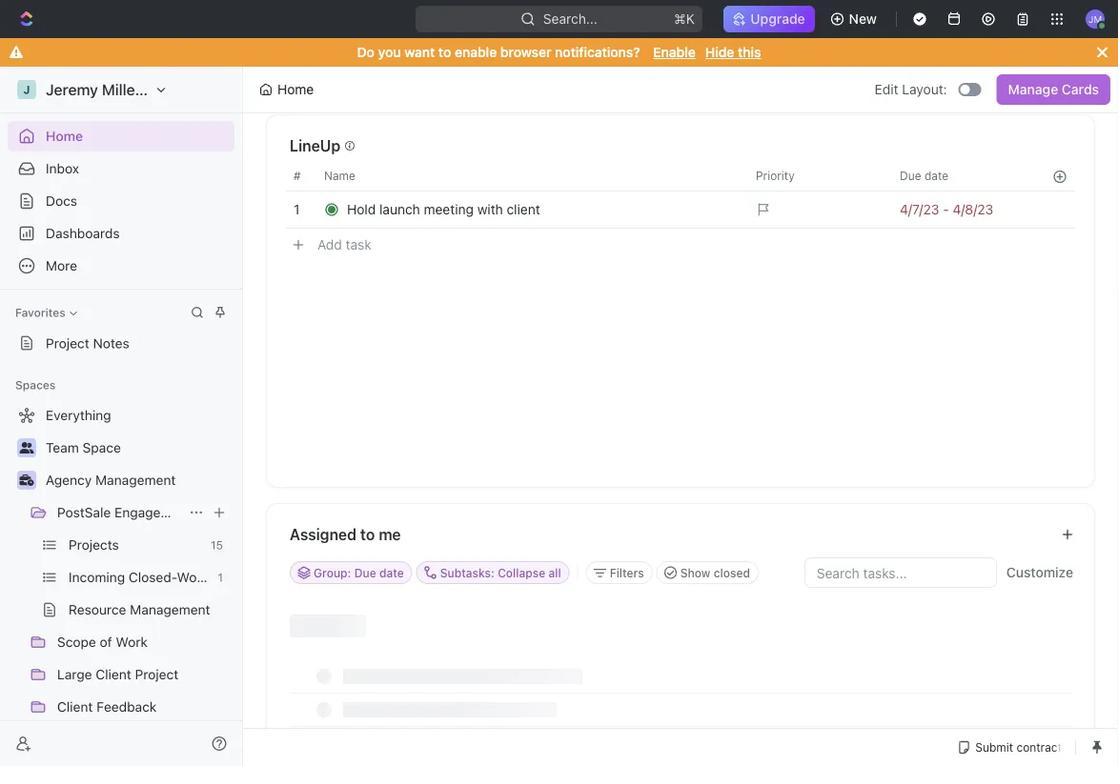 Task type: vqa. For each thing, say whether or not it's contained in the screenshot.
Home
yes



Task type: locate. For each thing, give the bounding box(es) containing it.
hold
[[347, 202, 376, 217]]

1 horizontal spatial home
[[277, 81, 314, 97]]

space
[[83, 440, 121, 456]]

projects
[[69, 537, 119, 553]]

date up - at the top right
[[925, 169, 949, 183]]

team
[[46, 440, 79, 456]]

incoming
[[69, 570, 125, 585]]

upgrade link
[[724, 6, 815, 32]]

client feedback link
[[57, 692, 231, 723]]

1 vertical spatial due
[[354, 566, 376, 580]]

0 horizontal spatial due
[[354, 566, 376, 580]]

large client project link
[[57, 660, 231, 690]]

collapse
[[498, 566, 545, 580]]

due up 4/7/23
[[900, 169, 921, 183]]

1 vertical spatial home
[[46, 128, 83, 144]]

more
[[46, 258, 77, 274]]

prepare
[[316, 58, 364, 73]]

1 vertical spatial to
[[360, 526, 375, 544]]

subtasks: collapse all
[[440, 566, 561, 580]]

0 horizontal spatial 1
[[218, 571, 223, 584]]

4/7/23 - 4/8/23
[[900, 202, 993, 217]]

search...
[[543, 11, 598, 27]]

client
[[507, 202, 540, 217]]

0 horizontal spatial client
[[57, 699, 93, 715]]

-
[[943, 202, 949, 217]]

new
[[849, 11, 877, 27]]

jm
[[1088, 13, 1102, 24]]

team space
[[46, 440, 121, 456]]

manage cards button
[[997, 74, 1110, 105]]

tree inside the sidebar navigation
[[8, 400, 242, 766]]

favorites
[[15, 306, 66, 319]]

0 vertical spatial client
[[96, 667, 131, 682]]

jm button
[[1080, 4, 1110, 34]]

1 horizontal spatial client
[[96, 667, 131, 682]]

scope of work link
[[57, 627, 231, 658]]

asset
[[389, 58, 422, 73]]

cards
[[1062, 81, 1099, 97]]

workspace
[[157, 81, 236, 99]]

date
[[925, 169, 949, 183], [379, 566, 404, 580]]

0 horizontal spatial date
[[379, 566, 404, 580]]

1 vertical spatial 1
[[218, 571, 223, 584]]

1 down #
[[294, 202, 300, 217]]

dashboards
[[46, 225, 120, 241]]

business time image
[[20, 475, 34, 486]]

name
[[324, 169, 355, 183]]

1
[[294, 202, 300, 217], [218, 571, 223, 584]]

won
[[177, 570, 204, 585]]

management
[[95, 472, 176, 488], [130, 602, 210, 618]]

0 vertical spatial due
[[900, 169, 921, 183]]

large
[[57, 667, 92, 682]]

client feedback
[[57, 699, 157, 715]]

client
[[96, 667, 131, 682], [57, 699, 93, 715]]

subtasks:
[[440, 566, 495, 580]]

enable
[[455, 44, 497, 60]]

1 vertical spatial management
[[130, 602, 210, 618]]

0 vertical spatial home
[[277, 81, 314, 97]]

you
[[378, 44, 401, 60]]

manage
[[1008, 81, 1058, 97]]

agency
[[46, 472, 92, 488]]

1 right won
[[218, 571, 223, 584]]

filters
[[610, 566, 644, 580]]

notifications?
[[555, 44, 640, 60]]

show closed
[[680, 566, 750, 580]]

0 vertical spatial 1
[[294, 202, 300, 217]]

0 vertical spatial project
[[46, 336, 89, 351]]

date down me
[[379, 566, 404, 580]]

management inside "link"
[[95, 472, 176, 488]]

management down incoming closed-won deals link
[[130, 602, 210, 618]]

tree containing everything
[[8, 400, 242, 766]]

project down scope of work link
[[135, 667, 179, 682]]

tree
[[8, 400, 242, 766]]

due date
[[900, 169, 949, 183]]

project
[[46, 336, 89, 351], [135, 667, 179, 682]]

dashboards link
[[8, 218, 234, 249]]

client up "client feedback"
[[96, 667, 131, 682]]

home link
[[8, 121, 234, 152]]

0 horizontal spatial home
[[46, 128, 83, 144]]

scope
[[57, 634, 96, 650]]

this
[[738, 44, 761, 60]]

home
[[277, 81, 314, 97], [46, 128, 83, 144]]

hold launch meeting with client
[[347, 202, 540, 217]]

me
[[379, 526, 401, 544]]

client down 'large'
[[57, 699, 93, 715]]

1 vertical spatial client
[[57, 699, 93, 715]]

home up lineup
[[277, 81, 314, 97]]

management down team space link
[[95, 472, 176, 488]]

due right group:
[[354, 566, 376, 580]]

to left me
[[360, 526, 375, 544]]

add task
[[317, 237, 371, 253]]

prepare for asset creation and deliverables
[[316, 58, 579, 73]]

do
[[357, 44, 375, 60]]

incoming closed-won deals
[[69, 570, 242, 585]]

1 horizontal spatial date
[[925, 169, 949, 183]]

project down favorites button at the top of the page
[[46, 336, 89, 351]]

assigned to me
[[290, 526, 401, 544]]

everything link
[[8, 400, 231, 431]]

management for resource management
[[130, 602, 210, 618]]

team space link
[[46, 433, 231, 463]]

1 horizontal spatial to
[[438, 44, 451, 60]]

to right want
[[438, 44, 451, 60]]

hide
[[705, 44, 734, 60]]

scope of work
[[57, 634, 148, 650]]

postsale engagements link
[[57, 498, 199, 528]]

postsale engagements
[[57, 505, 199, 520]]

everything
[[46, 407, 111, 423]]

more button
[[8, 251, 234, 281]]

0 vertical spatial management
[[95, 472, 176, 488]]

#
[[294, 169, 301, 183]]

1 horizontal spatial project
[[135, 667, 179, 682]]

meeting
[[424, 202, 474, 217]]

home up inbox
[[46, 128, 83, 144]]



Task type: describe. For each thing, give the bounding box(es) containing it.
edit
[[875, 81, 898, 97]]

group:
[[314, 566, 351, 580]]

0 vertical spatial date
[[925, 169, 949, 183]]

large client project
[[57, 667, 179, 682]]

for
[[368, 58, 385, 73]]

home inside the sidebar navigation
[[46, 128, 83, 144]]

docs
[[46, 193, 77, 209]]

favorites button
[[8, 301, 85, 324]]

prepare for asset creation and deliverables link
[[282, 51, 657, 81]]

tara shultz's workspace, , element
[[17, 80, 36, 99]]

upgrade
[[751, 11, 805, 27]]

browser
[[500, 44, 551, 60]]

show closed button
[[656, 561, 759, 584]]

work
[[116, 634, 148, 650]]

agency management
[[46, 472, 176, 488]]

deliverables
[[505, 58, 579, 73]]

4/7/23
[[900, 202, 939, 217]]

management for agency management
[[95, 472, 176, 488]]

engagements
[[114, 505, 199, 520]]

postsale
[[57, 505, 111, 520]]

closed
[[714, 566, 750, 580]]

notes
[[93, 336, 129, 351]]

inbox link
[[8, 153, 234, 184]]

1 vertical spatial date
[[379, 566, 404, 580]]

jeremy
[[46, 81, 98, 99]]

⌘k
[[674, 11, 695, 27]]

creation
[[425, 58, 475, 73]]

agency management link
[[46, 465, 231, 496]]

layout:
[[902, 81, 947, 97]]

feedback
[[96, 699, 157, 715]]

project notes
[[46, 336, 129, 351]]

1 horizontal spatial 1
[[294, 202, 300, 217]]

Search tasks... text field
[[805, 559, 996, 587]]

show
[[680, 566, 711, 580]]

0 horizontal spatial project
[[46, 336, 89, 351]]

deals
[[208, 570, 242, 585]]

1 horizontal spatial due
[[900, 169, 921, 183]]

new button
[[822, 4, 888, 34]]

group: due date
[[314, 566, 404, 580]]

task
[[346, 237, 371, 253]]

0 horizontal spatial to
[[360, 526, 375, 544]]

launch
[[379, 202, 420, 217]]

and
[[479, 58, 502, 73]]

project notes link
[[8, 328, 234, 358]]

customize
[[1006, 565, 1073, 581]]

user group image
[[20, 442, 34, 454]]

sidebar navigation
[[0, 67, 247, 766]]

1 vertical spatial project
[[135, 667, 179, 682]]

inbox
[[46, 161, 79, 176]]

j
[[23, 83, 30, 96]]

resource management
[[69, 602, 210, 618]]

docs link
[[8, 186, 234, 216]]

miller's
[[102, 81, 153, 99]]

jeremy miller's workspace
[[46, 81, 236, 99]]

priority
[[756, 169, 795, 183]]

of
[[100, 634, 112, 650]]

projects link
[[69, 530, 203, 560]]

edit layout:
[[875, 81, 947, 97]]

assigned
[[290, 526, 357, 544]]

resource
[[69, 602, 126, 618]]

do you want to enable browser notifications? enable hide this
[[357, 44, 761, 60]]

lineup
[[290, 137, 340, 155]]

0 vertical spatial to
[[438, 44, 451, 60]]

customize button
[[1001, 560, 1079, 586]]

15
[[211, 539, 223, 552]]

incoming closed-won deals link
[[69, 562, 242, 593]]

filters button
[[586, 561, 653, 584]]

1 inside tree
[[218, 571, 223, 584]]

spaces
[[15, 378, 56, 392]]

manage cards
[[1008, 81, 1099, 97]]

add
[[317, 237, 342, 253]]

all
[[549, 566, 561, 580]]

with
[[477, 202, 503, 217]]



